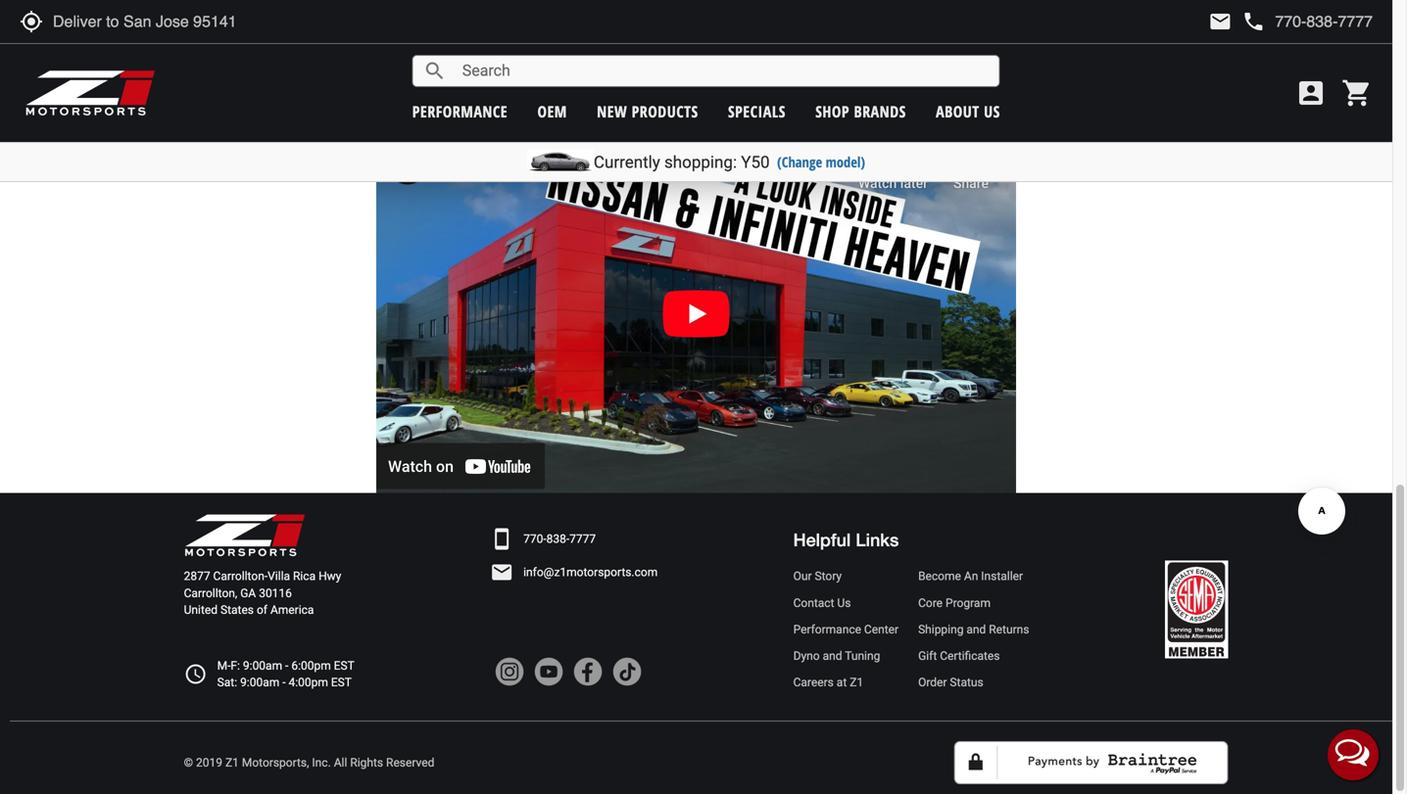Task type: locate. For each thing, give the bounding box(es) containing it.
united
[[184, 604, 218, 617]]

opportunity.
[[747, 107, 815, 122]]

performance up they
[[776, 67, 849, 83]]

sat:
[[217, 676, 237, 690]]

and up work
[[440, 87, 461, 102]]

phone link
[[1242, 10, 1373, 33]]

- left '6:00pm'
[[285, 660, 288, 673]]

1 vertical spatial performance
[[776, 67, 849, 83]]

our down group
[[565, 107, 583, 122]]

core program
[[918, 597, 991, 610]]

- left 4:00pm
[[282, 676, 286, 690]]

do
[[758, 87, 773, 102]]

access_time m-f: 9:00am - 6:00pm est sat: 9:00am - 4:00pm est
[[184, 660, 355, 690]]

is
[[947, 11, 957, 26]]

0 horizontal spatial to
[[743, 87, 754, 102]]

0 horizontal spatial our
[[422, 107, 441, 122]]

to right the more
[[830, 36, 841, 52]]

to
[[830, 36, 841, 52], [743, 87, 754, 102]]

services
[[703, 0, 750, 1]]

y50
[[741, 152, 770, 172]]

ga
[[240, 587, 256, 601]]

service,
[[646, 67, 690, 83]]

2 our from the left
[[565, 107, 583, 122]]

0 vertical spatial performance
[[784, 11, 856, 26]]

we left take
[[912, 87, 930, 102]]

Search search field
[[447, 56, 999, 86]]

1 vertical spatial us
[[837, 597, 851, 610]]

1 vertical spatial to
[[743, 87, 754, 102]]

used,
[[694, 11, 725, 26]]

est right '6:00pm'
[[334, 660, 355, 673]]

expert
[[444, 67, 480, 83]]

motorsports,
[[242, 756, 309, 770]]

1 horizontal spatial us
[[984, 101, 1000, 122]]

rights
[[350, 756, 383, 770]]

in inside we provide expert advice, affordable parts and service, and intelligent performance upgrades and installation. z1 started and remains as a group of z enthusiasts that wanted to do what they loved doing.  we take great pride in our work and appreciate our customers for giving us this opportunity.
[[409, 107, 419, 122]]

350z
[[609, 11, 638, 26]]

1 vertical spatial -
[[282, 676, 286, 690]]

more
[[797, 36, 826, 52]]

and up g35
[[678, 0, 700, 1]]

dyno and tuning link
[[793, 648, 899, 665]]

1 vertical spatial new
[[597, 101, 627, 122]]

0 horizontal spatial we
[[376, 67, 394, 83]]

what
[[776, 87, 804, 102]]

shop
[[816, 101, 850, 122]]

core
[[918, 597, 943, 610]]

specials
[[728, 101, 786, 122]]

performance center link
[[793, 622, 899, 639]]

1 horizontal spatial new
[[862, 0, 885, 1]]

2 vertical spatial performance
[[412, 101, 508, 122]]

largest
[[510, 0, 548, 1]]

1 horizontal spatial in
[[561, 11, 571, 26]]

are
[[445, 11, 462, 26]]

hwy
[[319, 570, 341, 584]]

account_box
[[1296, 77, 1327, 109]]

parts
[[646, 0, 675, 1], [588, 67, 617, 83]]

the down the 'offer'
[[466, 11, 484, 26]]

and up is
[[953, 0, 974, 1]]

1 vertical spatial we
[[912, 87, 930, 102]]

take
[[934, 87, 958, 102]]

us
[[706, 107, 720, 122]]

core program link
[[918, 595, 1029, 612]]

1 horizontal spatial parts
[[646, 0, 675, 1]]

oem link
[[537, 101, 567, 122]]

us down the our story 'link' at the right of page
[[837, 597, 851, 610]]

that
[[672, 87, 694, 102]]

smartphone 770-838-7777
[[490, 528, 596, 551]]

shipping
[[918, 623, 964, 637]]

1 vertical spatial parts
[[588, 67, 617, 83]]

us inside "link"
[[837, 597, 851, 610]]

and up the wanted
[[693, 67, 715, 83]]

world
[[487, 11, 519, 26]]

info@z1motorsports.com
[[523, 566, 658, 580]]

offer
[[459, 0, 485, 1]]

returns
[[989, 623, 1029, 637]]

account_box link
[[1291, 77, 1332, 109]]

parts up g35
[[646, 0, 675, 1]]

9:00am right sat:
[[240, 676, 280, 690]]

-
[[285, 660, 288, 673], [282, 676, 286, 690]]

1 our from the left
[[422, 107, 441, 122]]

always
[[416, 0, 455, 1]]

in down selection
[[561, 11, 571, 26]]

smartphone
[[490, 528, 514, 551]]

order status
[[918, 676, 984, 690]]

to left do
[[743, 87, 754, 102]]

0 vertical spatial -
[[285, 660, 288, 673]]

become an installer
[[918, 570, 1023, 584]]

0 horizontal spatial will
[[395, 0, 413, 1]]

helpful
[[793, 530, 851, 551]]

1 vertical spatial est
[[331, 676, 352, 690]]

with
[[734, 36, 758, 52]]

and up much
[[759, 11, 780, 26]]

1 horizontal spatial will
[[996, 0, 1015, 1]]

of left z
[[577, 87, 588, 102]]

parts inside we provide expert advice, affordable parts and service, and intelligent performance upgrades and installation. z1 started and remains as a group of z enthusiasts that wanted to do what they loved doing.  we take great pride in our work and appreciate our customers for giving us this opportunity.
[[588, 67, 617, 83]]

0 vertical spatial parts
[[646, 0, 675, 1]]

parts inside z1 will always offer the largest selection of z32 parts and services available. now the new z is calling and z1 will answer. we are the world leader in 370z, 350z and g35 used, new, and performance inventories. z1 is building some of the most powerful vq based powerplants on the road with much more to come!
[[646, 0, 675, 1]]

z1 inside we provide expert advice, affordable parts and service, and intelligent performance upgrades and installation. z1 started and remains as a group of z enthusiasts that wanted to do what they loved doing.  we take great pride in our work and appreciate our customers for giving us this opportunity.
[[376, 87, 391, 102]]

building
[[960, 11, 1005, 26]]

become
[[918, 570, 961, 584]]

0 vertical spatial new
[[862, 0, 885, 1]]

new inside z1 will always offer the largest selection of z32 parts and services available. now the new z is calling and z1 will answer. we are the world leader in 370z, 350z and g35 used, new, and performance inventories. z1 is building some of the most powerful vq based powerplants on the road with much more to come!
[[862, 0, 885, 1]]

our down "started"
[[422, 107, 441, 122]]

contact us link
[[793, 595, 899, 612]]

gift
[[918, 650, 937, 664]]

performance down expert in the left of the page
[[412, 101, 508, 122]]

© 2019 z1 motorsports, inc. all rights reserved
[[184, 756, 435, 770]]

and left g35
[[642, 11, 663, 26]]

remains
[[465, 87, 510, 102]]

parts up z
[[588, 67, 617, 83]]

1 horizontal spatial our
[[565, 107, 583, 122]]

the up world
[[488, 0, 506, 1]]

in down "started"
[[409, 107, 419, 122]]

the left most
[[426, 36, 444, 52]]

we down some
[[376, 67, 394, 83]]

z1
[[376, 0, 391, 1], [978, 0, 993, 1], [376, 87, 391, 102], [850, 676, 864, 690], [225, 756, 239, 770]]

0 horizontal spatial new
[[597, 101, 627, 122]]

performance
[[784, 11, 856, 26], [776, 67, 849, 83], [412, 101, 508, 122]]

of down 30116
[[257, 604, 268, 617]]

m-
[[217, 660, 231, 673]]

performance inside z1 will always offer the largest selection of z32 parts and services available. now the new z is calling and z1 will answer. we are the world leader in 370z, 350z and g35 used, new, and performance inventories. z1 is building some of the most powerful vq based powerplants on the road with much more to come!
[[784, 11, 856, 26]]

careers at z1 link
[[793, 675, 899, 692]]

4:00pm
[[289, 676, 328, 690]]

1 horizontal spatial to
[[830, 36, 841, 52]]

installation.
[[935, 67, 999, 83]]

0 horizontal spatial parts
[[588, 67, 617, 83]]

0 horizontal spatial in
[[409, 107, 419, 122]]

started
[[395, 87, 436, 102]]

1 vertical spatial in
[[409, 107, 419, 122]]

come!
[[844, 36, 880, 52]]

0 horizontal spatial us
[[837, 597, 851, 610]]

0 vertical spatial 9:00am
[[243, 660, 282, 673]]

z1 right 2019
[[225, 756, 239, 770]]

performance up the more
[[784, 11, 856, 26]]

and up the enthusiasts
[[621, 67, 642, 83]]

z1 motorsports logo image
[[24, 69, 156, 118]]

z1 up pride
[[376, 87, 391, 102]]

est
[[334, 660, 355, 673], [331, 676, 352, 690]]

will up answer. we
[[395, 0, 413, 1]]

9:00am right the f:
[[243, 660, 282, 673]]

careers
[[793, 676, 834, 690]]

0 vertical spatial we
[[376, 67, 394, 83]]

performance link
[[412, 101, 508, 122]]

at
[[837, 676, 847, 690]]

0 vertical spatial us
[[984, 101, 1000, 122]]

and right dyno
[[823, 650, 842, 664]]

model)
[[826, 152, 865, 171]]

email
[[490, 561, 514, 585]]

shopping_cart link
[[1337, 77, 1373, 109]]

1 horizontal spatial we
[[912, 87, 930, 102]]

770-838-7777 link
[[523, 531, 596, 548]]

affordable
[[528, 67, 585, 83]]

0 vertical spatial to
[[830, 36, 841, 52]]

loved
[[835, 87, 866, 102]]

0 vertical spatial in
[[561, 11, 571, 26]]

est right 4:00pm
[[331, 676, 352, 690]]

of right some
[[411, 36, 422, 52]]

facebook link image
[[573, 657, 603, 687]]

us right about
[[984, 101, 1000, 122]]

road
[[705, 36, 731, 52]]

about us
[[936, 101, 1000, 122]]

and right upgrades
[[910, 67, 931, 83]]

will up the building
[[996, 0, 1015, 1]]

dyno
[[793, 650, 820, 664]]

g35
[[667, 11, 691, 26]]

z1 will always offer the largest selection of z32 parts and services available. now the new z is calling and z1 will answer. we are the world leader in 370z, 350z and g35 used, new, and performance inventories. z1 is building some of the most powerful vq based powerplants on the road with much more to come!
[[376, 0, 1015, 52]]

products
[[632, 101, 698, 122]]



Task type: describe. For each thing, give the bounding box(es) containing it.
careers at z1
[[793, 676, 864, 690]]

new products link
[[597, 101, 698, 122]]

of left z32
[[606, 0, 617, 1]]

customers
[[587, 107, 647, 122]]

370z,
[[575, 11, 606, 26]]

z1 up the building
[[978, 0, 993, 1]]

phone
[[1242, 10, 1266, 33]]

0 vertical spatial est
[[334, 660, 355, 673]]

some
[[376, 36, 408, 52]]

center
[[864, 623, 899, 637]]

provide
[[398, 67, 440, 83]]

tiktok link image
[[613, 657, 642, 687]]

pride
[[376, 107, 405, 122]]

oem
[[537, 101, 567, 122]]

youtube link image
[[534, 657, 564, 687]]

great
[[961, 87, 991, 102]]

us for contact us
[[837, 597, 851, 610]]

z1 up answer. we
[[376, 0, 391, 1]]

available. now
[[754, 0, 837, 1]]

enthusiasts
[[603, 87, 668, 102]]

z is
[[889, 0, 909, 1]]

currently shopping: y50 (change model)
[[594, 152, 865, 172]]

inventories. z1
[[860, 11, 944, 26]]

they
[[807, 87, 831, 102]]

inc.
[[312, 756, 331, 770]]

838-
[[546, 533, 570, 546]]

to inside z1 will always offer the largest selection of z32 parts and services available. now the new z is calling and z1 will answer. we are the world leader in 370z, 350z and g35 used, new, and performance inventories. z1 is building some of the most powerful vq based powerplants on the road with much more to come!
[[830, 36, 841, 52]]

instagram link image
[[495, 657, 524, 687]]

to inside we provide expert advice, affordable parts and service, and intelligent performance upgrades and installation. z1 started and remains as a group of z enthusiasts that wanted to do what they loved doing.  we take great pride in our work and appreciate our customers for giving us this opportunity.
[[743, 87, 754, 102]]

access_time
[[184, 663, 207, 687]]

carrollton-
[[213, 570, 268, 584]]

currently
[[594, 152, 660, 172]]

as
[[513, 87, 527, 102]]

performance inside we provide expert advice, affordable parts and service, and intelligent performance upgrades and installation. z1 started and remains as a group of z enthusiasts that wanted to do what they loved doing.  we take great pride in our work and appreciate our customers for giving us this opportunity.
[[776, 67, 849, 83]]

6:00pm
[[291, 660, 331, 673]]

become an installer link
[[918, 569, 1029, 585]]

an
[[964, 570, 978, 584]]

leader
[[523, 11, 558, 26]]

group
[[541, 87, 574, 102]]

advice,
[[483, 67, 524, 83]]

of inside '2877 carrollton-villa rica hwy carrollton, ga 30116 united states of america'
[[257, 604, 268, 617]]

contact us
[[793, 597, 851, 610]]

powerful
[[479, 36, 529, 52]]

for
[[650, 107, 666, 122]]

z1 right at in the right bottom of the page
[[850, 676, 864, 690]]

on
[[666, 36, 680, 52]]

new,
[[729, 11, 755, 26]]

specials link
[[728, 101, 786, 122]]

we provide expert advice, affordable parts and service, and intelligent performance upgrades and installation. z1 started and remains as a group of z enthusiasts that wanted to do what they loved doing.  we take great pride in our work and appreciate our customers for giving us this opportunity.
[[376, 67, 1003, 122]]

and down core program link
[[967, 623, 986, 637]]

z1 company logo image
[[184, 513, 306, 559]]

mail
[[1209, 10, 1232, 33]]

(change
[[777, 152, 822, 171]]

30116
[[259, 587, 292, 601]]

©
[[184, 756, 193, 770]]

sema member logo image
[[1165, 561, 1228, 659]]

about us link
[[936, 101, 1000, 122]]

of inside we provide expert advice, affordable parts and service, and intelligent performance upgrades and installation. z1 started and remains as a group of z enthusiasts that wanted to do what they loved doing.  we take great pride in our work and appreciate our customers for giving us this opportunity.
[[577, 87, 588, 102]]

z32
[[620, 0, 642, 1]]

gift certificates
[[918, 650, 1000, 664]]

2 will from the left
[[996, 0, 1015, 1]]

shipping and returns
[[918, 623, 1029, 637]]

helpful links
[[793, 530, 899, 551]]

1 will from the left
[[395, 0, 413, 1]]

installer
[[981, 570, 1023, 584]]

our story link
[[793, 569, 899, 585]]

2019
[[196, 756, 222, 770]]

based
[[553, 36, 588, 52]]

order
[[918, 676, 947, 690]]

us for about us
[[984, 101, 1000, 122]]

most
[[447, 36, 476, 52]]

status
[[950, 676, 984, 690]]

performance center
[[793, 623, 899, 637]]

mail phone
[[1209, 10, 1266, 33]]

and down remains
[[476, 107, 497, 122]]

rica
[[293, 570, 316, 584]]

links
[[856, 530, 899, 551]]

in inside z1 will always offer the largest selection of z32 parts and services available. now the new z is calling and z1 will answer. we are the world leader in 370z, 350z and g35 used, new, and performance inventories. z1 is building some of the most powerful vq based powerplants on the road with much more to come!
[[561, 11, 571, 26]]

gift certificates link
[[918, 648, 1029, 665]]

a
[[530, 87, 537, 102]]

brands
[[854, 101, 906, 122]]

1 vertical spatial 9:00am
[[240, 676, 280, 690]]

our story
[[793, 570, 842, 584]]

shipping and returns link
[[918, 622, 1029, 639]]

the up come!
[[840, 0, 858, 1]]

the right on
[[684, 36, 702, 52]]

giving
[[669, 107, 703, 122]]

wanted
[[697, 87, 739, 102]]

program
[[946, 597, 991, 610]]

2877
[[184, 570, 210, 584]]

dyno and tuning
[[793, 650, 880, 664]]

upgrades
[[852, 67, 906, 83]]

much
[[762, 36, 793, 52]]

carrollton,
[[184, 587, 237, 601]]

mail link
[[1209, 10, 1232, 33]]



Task type: vqa. For each thing, say whether or not it's contained in the screenshot.
bottommost G37
no



